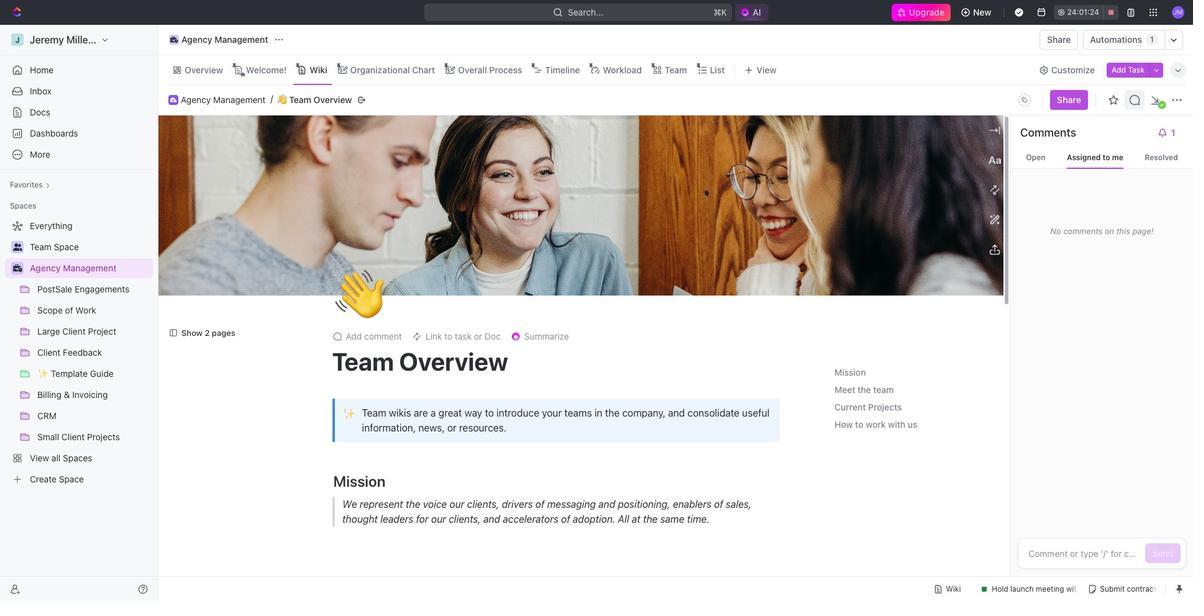 Task type: locate. For each thing, give the bounding box(es) containing it.
projects
[[868, 402, 902, 413], [87, 432, 120, 443]]

mission up we
[[333, 473, 386, 491]]

small client projects link
[[37, 428, 150, 448]]

0 horizontal spatial or
[[447, 423, 457, 434]]

add for add task
[[1112, 65, 1126, 74]]

1 horizontal spatial team
[[873, 385, 894, 396]]

our down voice
[[431, 514, 446, 525]]

1 vertical spatial clients,
[[449, 514, 481, 525]]

agency management link down overview link
[[181, 94, 266, 105]]

management inside 'tree'
[[63, 263, 117, 273]]

space down everything link
[[54, 242, 79, 252]]

✨ left wikis
[[342, 407, 356, 420]]

2 vertical spatial and
[[483, 514, 500, 525]]

client up view all spaces link
[[61, 432, 85, 443]]

1 horizontal spatial add
[[1112, 65, 1126, 74]]

no comments on this page!
[[1051, 226, 1154, 236]]

chart
[[412, 64, 435, 75]]

view all spaces link
[[5, 449, 150, 469]]

spaces down small client projects
[[63, 453, 92, 464]]

team left "list" link
[[665, 64, 687, 75]]

👋 inside 👋 team overview
[[277, 95, 287, 105]]

management
[[215, 34, 268, 45], [213, 94, 266, 105], [63, 263, 117, 273]]

1 up the resolved on the right top of page
[[1171, 127, 1176, 138]]

✨ for ✨
[[342, 407, 356, 420]]

1 vertical spatial agency management
[[181, 94, 266, 105]]

client for small
[[61, 432, 85, 443]]

0 horizontal spatial meet
[[333, 575, 368, 593]]

view inside 'tree'
[[30, 453, 49, 464]]

me
[[1112, 153, 1124, 162]]

1 horizontal spatial 1
[[1171, 127, 1176, 138]]

to
[[1103, 153, 1110, 162], [444, 332, 453, 342], [485, 408, 494, 419], [855, 420, 864, 430]]

0 vertical spatial or
[[474, 332, 482, 342]]

upgrade link
[[892, 4, 951, 21]]

view right list
[[757, 64, 777, 75]]

team down "wiki" link
[[289, 94, 311, 105]]

view
[[757, 64, 777, 75], [30, 453, 49, 464]]

1 horizontal spatial meet the team
[[835, 385, 894, 396]]

our right voice
[[449, 499, 464, 511]]

1 vertical spatial meet the team
[[333, 575, 431, 593]]

no
[[1051, 226, 1061, 236]]

view for view
[[757, 64, 777, 75]]

0 vertical spatial client
[[62, 326, 86, 337]]

and
[[668, 408, 685, 419], [598, 499, 615, 511], [483, 514, 500, 525]]

1 vertical spatial our
[[431, 514, 446, 525]]

1 vertical spatial share
[[1057, 94, 1081, 105]]

0 vertical spatial agency management link
[[166, 32, 271, 47]]

agency management link
[[166, 32, 271, 47], [181, 94, 266, 105], [30, 259, 150, 278]]

jm button
[[1169, 2, 1188, 22]]

1 right automations
[[1151, 35, 1154, 44]]

1 horizontal spatial view
[[757, 64, 777, 75]]

and up adoption.
[[598, 499, 615, 511]]

1 vertical spatial or
[[447, 423, 457, 434]]

ai button
[[735, 4, 769, 21]]

to right 'how' on the right bottom
[[855, 420, 864, 430]]

management up welcome! link
[[215, 34, 268, 45]]

view inside button
[[757, 64, 777, 75]]

1 horizontal spatial or
[[474, 332, 482, 342]]

clients,
[[467, 499, 499, 511], [449, 514, 481, 525]]

miller's
[[66, 34, 100, 45]]

agency management for left business time icon's agency management link
[[30, 263, 117, 273]]

guide
[[90, 369, 114, 379]]

cover
[[774, 276, 797, 286]]

customize
[[1052, 64, 1095, 75]]

agency down overview link
[[181, 94, 211, 105]]

add task button
[[1107, 62, 1150, 77]]

and right company,
[[668, 408, 685, 419]]

favorites
[[10, 180, 43, 190]]

business time image
[[170, 97, 177, 102], [13, 265, 22, 272]]

add left "task"
[[1112, 65, 1126, 74]]

agency inside 'tree'
[[30, 263, 61, 273]]

overview
[[185, 64, 223, 75], [314, 94, 352, 105], [399, 347, 508, 376]]

share down customize button
[[1057, 94, 1081, 105]]

business time image down user group icon
[[13, 265, 22, 272]]

resolved
[[1145, 153, 1178, 162]]

0 horizontal spatial business time image
[[13, 265, 22, 272]]

dropdown menu image
[[1015, 90, 1035, 110]]

organizational chart link
[[348, 61, 435, 79]]

1 horizontal spatial projects
[[868, 402, 902, 413]]

0 horizontal spatial projects
[[87, 432, 120, 443]]

team
[[873, 385, 894, 396], [396, 575, 431, 593]]

👋
[[277, 95, 287, 105], [335, 266, 384, 324]]

of left sales,
[[714, 499, 723, 511]]

management down welcome! link
[[213, 94, 266, 105]]

0 vertical spatial management
[[215, 34, 268, 45]]

docs
[[30, 107, 50, 117]]

1 vertical spatial team
[[396, 575, 431, 593]]

space down view all spaces link
[[59, 474, 84, 485]]

0 vertical spatial share
[[1047, 34, 1071, 45]]

the inside team wikis are a great way to introduce your teams in the company, and consolidate useful information, news, or resources.
[[605, 408, 620, 419]]

add left comment
[[346, 332, 362, 342]]

messaging
[[547, 499, 596, 511]]

overview down wiki
[[314, 94, 352, 105]]

business time image down business time image at top left
[[170, 97, 177, 102]]

1 vertical spatial agency
[[181, 94, 211, 105]]

0 vertical spatial agency
[[181, 34, 212, 45]]

share up customize button
[[1047, 34, 1071, 45]]

management down team space link
[[63, 263, 117, 273]]

✨
[[37, 369, 48, 379], [342, 407, 356, 420]]

1 horizontal spatial business time image
[[170, 97, 177, 102]]

overview down link to task or doc dropdown button
[[399, 347, 508, 376]]

0 vertical spatial team
[[873, 385, 894, 396]]

current projects
[[835, 402, 902, 413]]

2 vertical spatial agency management
[[30, 263, 117, 273]]

task
[[1128, 65, 1145, 74]]

and inside team wikis are a great way to introduce your teams in the company, and consolidate useful information, news, or resources.
[[668, 408, 685, 419]]

feedback
[[63, 347, 102, 358]]

2 vertical spatial management
[[63, 263, 117, 273]]

projects inside 'tree'
[[87, 432, 120, 443]]

0 horizontal spatial 👋
[[277, 95, 287, 105]]

of inside 'tree'
[[65, 305, 73, 316]]

information,
[[362, 423, 416, 434]]

on
[[1105, 226, 1115, 236]]

0 horizontal spatial meet the team
[[333, 575, 431, 593]]

1 vertical spatial and
[[598, 499, 615, 511]]

tree
[[5, 216, 153, 490]]

projects up how to work with us
[[868, 402, 902, 413]]

1 horizontal spatial overview
[[314, 94, 352, 105]]

to left the me
[[1103, 153, 1110, 162]]

team up information, on the bottom of page
[[362, 408, 386, 419]]

1 vertical spatial 1
[[1171, 127, 1176, 138]]

organizational
[[350, 64, 410, 75]]

0 vertical spatial agency management
[[181, 34, 268, 45]]

1 vertical spatial spaces
[[63, 453, 92, 464]]

1 horizontal spatial mission
[[835, 368, 866, 378]]

timeline link
[[543, 61, 580, 79]]

we
[[342, 499, 357, 511]]

client down large
[[37, 347, 61, 358]]

projects down crm 'link'
[[87, 432, 120, 443]]

tree containing everything
[[5, 216, 153, 490]]

agency management down overview link
[[181, 94, 266, 105]]

1 vertical spatial projects
[[87, 432, 120, 443]]

team down add comment
[[332, 347, 394, 376]]

overview left welcome! link
[[185, 64, 223, 75]]

management for left business time icon's agency management link
[[63, 263, 117, 273]]

and left accelerators
[[483, 514, 500, 525]]

billing & invoicing link
[[37, 385, 150, 405]]

jeremy miller's workspace, , element
[[11, 34, 24, 46]]

0 vertical spatial spaces
[[10, 201, 36, 211]]

work
[[75, 305, 96, 316]]

billing & invoicing
[[37, 390, 108, 400]]

to for assigned
[[1103, 153, 1110, 162]]

agency management inside 'tree'
[[30, 263, 117, 273]]

team link
[[662, 61, 687, 79]]

👋 up add comment
[[335, 266, 384, 324]]

postsale
[[37, 284, 72, 295]]

ai
[[753, 7, 761, 17]]

clients, right for
[[449, 514, 481, 525]]

team right user group icon
[[30, 242, 51, 252]]

2 horizontal spatial and
[[668, 408, 685, 419]]

resources.
[[459, 423, 507, 434]]

agency management link up overview link
[[166, 32, 271, 47]]

team inside 'tree'
[[30, 242, 51, 252]]

1 vertical spatial management
[[213, 94, 266, 105]]

1 horizontal spatial spaces
[[63, 453, 92, 464]]

view button
[[741, 61, 781, 79]]

client up client feedback
[[62, 326, 86, 337]]

team for team wikis are a great way to introduce your teams in the company, and consolidate useful information, news, or resources.
[[362, 408, 386, 419]]

clients, left the drivers on the left bottom of page
[[467, 499, 499, 511]]

client
[[62, 326, 86, 337], [37, 347, 61, 358], [61, 432, 85, 443]]

✨ up billing
[[37, 369, 48, 379]]

✨ template guide
[[37, 369, 114, 379]]

mission up current
[[835, 368, 866, 378]]

0 vertical spatial business time image
[[170, 97, 177, 102]]

team inside team wikis are a great way to introduce your teams in the company, and consolidate useful information, news, or resources.
[[362, 408, 386, 419]]

1 horizontal spatial and
[[598, 499, 615, 511]]

1 horizontal spatial ✨
[[342, 407, 356, 420]]

to for link
[[444, 332, 453, 342]]

favorites button
[[5, 178, 55, 193]]

doc
[[485, 332, 501, 342]]

automations
[[1090, 34, 1142, 45]]

0 vertical spatial view
[[757, 64, 777, 75]]

space for create space
[[59, 474, 84, 485]]

overall process
[[458, 64, 522, 75]]

0 vertical spatial meet
[[835, 385, 856, 396]]

to right way
[[485, 408, 494, 419]]

1 vertical spatial business time image
[[13, 265, 22, 272]]

0 horizontal spatial overview
[[185, 64, 223, 75]]

are
[[414, 408, 428, 419]]

agency for business time icon to the top agency management link
[[181, 94, 211, 105]]

0 horizontal spatial ✨
[[37, 369, 48, 379]]

0 vertical spatial add
[[1112, 65, 1126, 74]]

1 vertical spatial 👋
[[335, 266, 384, 324]]

agency management up overview link
[[181, 34, 268, 45]]

overall
[[458, 64, 487, 75]]

1 vertical spatial space
[[59, 474, 84, 485]]

2 horizontal spatial overview
[[399, 347, 508, 376]]

view all spaces
[[30, 453, 92, 464]]

or left doc
[[474, 332, 482, 342]]

2 vertical spatial client
[[61, 432, 85, 443]]

1 vertical spatial add
[[346, 332, 362, 342]]

link to task or doc
[[426, 332, 501, 342]]

to right "link"
[[444, 332, 453, 342]]

0 vertical spatial space
[[54, 242, 79, 252]]

1 horizontal spatial 👋
[[335, 266, 384, 324]]

0 horizontal spatial mission
[[333, 473, 386, 491]]

of left work
[[65, 305, 73, 316]]

1
[[1151, 35, 1154, 44], [1171, 127, 1176, 138]]

sales,
[[726, 499, 751, 511]]

view button
[[741, 55, 781, 85]]

how to work with us
[[835, 420, 918, 430]]

add comment
[[346, 332, 402, 342]]

of up accelerators
[[535, 499, 544, 511]]

team for team overview
[[332, 347, 394, 376]]

to for how
[[855, 420, 864, 430]]

1 vertical spatial ✨
[[342, 407, 356, 420]]

2
[[205, 328, 210, 338]]

adoption.
[[573, 514, 615, 525]]

spaces down favorites
[[10, 201, 36, 211]]

0 vertical spatial 1
[[1151, 35, 1154, 44]]

add inside button
[[1112, 65, 1126, 74]]

page!
[[1133, 226, 1154, 236]]

this
[[1117, 226, 1131, 236]]

share button
[[1040, 30, 1079, 50]]

0 vertical spatial ✨
[[37, 369, 48, 379]]

👋 down 'welcome!'
[[277, 95, 287, 105]]

1 button
[[1153, 123, 1184, 143]]

or down great
[[447, 423, 457, 434]]

✨ inside 'tree'
[[37, 369, 48, 379]]

view left all
[[30, 453, 49, 464]]

0 vertical spatial 👋
[[277, 95, 287, 105]]

0 horizontal spatial our
[[431, 514, 446, 525]]

share inside button
[[1047, 34, 1071, 45]]

0 vertical spatial our
[[449, 499, 464, 511]]

to inside team wikis are a great way to introduce your teams in the company, and consolidate useful information, news, or resources.
[[485, 408, 494, 419]]

2 vertical spatial agency
[[30, 263, 61, 273]]

news,
[[419, 423, 445, 434]]

more button
[[5, 145, 153, 165]]

0 horizontal spatial view
[[30, 453, 49, 464]]

1 vertical spatial mission
[[333, 473, 386, 491]]

scope of work link
[[37, 301, 150, 321]]

agency right business time image at top left
[[181, 34, 212, 45]]

1 vertical spatial view
[[30, 453, 49, 464]]

to inside link to task or doc dropdown button
[[444, 332, 453, 342]]

2 vertical spatial agency management link
[[30, 259, 150, 278]]

agency management link for left business time icon
[[30, 259, 150, 278]]

agency management up "postsale engagements"
[[30, 263, 117, 273]]

a
[[431, 408, 436, 419]]

0 horizontal spatial add
[[346, 332, 362, 342]]

0 vertical spatial and
[[668, 408, 685, 419]]

1 vertical spatial agency management link
[[181, 94, 266, 105]]

agency management link down team space link
[[30, 259, 150, 278]]

team space
[[30, 242, 79, 252]]

view for view all spaces
[[30, 453, 49, 464]]

same
[[660, 514, 684, 525]]

agency down team space
[[30, 263, 61, 273]]

us
[[908, 420, 918, 430]]

comments
[[1021, 126, 1076, 139]]

1 vertical spatial overview
[[314, 94, 352, 105]]

in
[[595, 408, 603, 419]]

1 vertical spatial meet
[[333, 575, 368, 593]]

spaces inside 'tree'
[[63, 453, 92, 464]]



Task type: vqa. For each thing, say whether or not it's contained in the screenshot.
Name
no



Task type: describe. For each thing, give the bounding box(es) containing it.
add for add comment
[[346, 332, 362, 342]]

0 horizontal spatial and
[[483, 514, 500, 525]]

change cover button
[[733, 271, 804, 291]]

project
[[88, 326, 116, 337]]

or inside team wikis are a great way to introduce your teams in the company, and consolidate useful information, news, or resources.
[[447, 423, 457, 434]]

sidebar navigation
[[0, 25, 161, 602]]

&
[[64, 390, 70, 400]]

customize button
[[1035, 61, 1099, 79]]

wikis
[[389, 408, 411, 419]]

1 vertical spatial client
[[37, 347, 61, 358]]

reposition button
[[674, 271, 733, 291]]

agency management link for business time icon to the top
[[181, 94, 266, 105]]

user group image
[[13, 244, 22, 251]]

all
[[618, 514, 629, 525]]

link to task or doc button
[[407, 328, 506, 346]]

summarize button
[[506, 328, 574, 346]]

👋 for 👋 team overview
[[277, 95, 287, 105]]

for
[[416, 514, 428, 525]]

jeremy miller's workspace
[[30, 34, 154, 45]]

everything link
[[5, 216, 150, 236]]

comment
[[364, 332, 402, 342]]

inbox
[[30, 86, 52, 96]]

jm
[[1174, 8, 1183, 16]]

we represent the voice our clients, drivers of messaging and positioning, enablers of sales, thought leaders for our clients, and accelerators of adoption. all at the same time.
[[342, 499, 754, 525]]

👋 for 👋
[[335, 266, 384, 324]]

welcome! link
[[244, 61, 287, 79]]

agency for left business time icon's agency management link
[[30, 263, 61, 273]]

teams
[[565, 408, 592, 419]]

wiki
[[310, 64, 327, 75]]

large
[[37, 326, 60, 337]]

or inside dropdown button
[[474, 332, 482, 342]]

open
[[1026, 153, 1046, 162]]

0 vertical spatial overview
[[185, 64, 223, 75]]

organizational chart
[[350, 64, 435, 75]]

inbox link
[[5, 81, 153, 101]]

2 vertical spatial overview
[[399, 347, 508, 376]]

send
[[1152, 548, 1173, 559]]

crm link
[[37, 406, 150, 426]]

overall process link
[[456, 61, 522, 79]]

👋 team overview
[[277, 94, 352, 105]]

1 horizontal spatial meet
[[835, 385, 856, 396]]

time.
[[687, 514, 709, 525]]

great
[[439, 408, 462, 419]]

team wikis are a great way to introduce your teams in the company, and consolidate useful information, news, or resources.
[[362, 408, 772, 434]]

small client projects
[[37, 432, 120, 443]]

add task
[[1112, 65, 1145, 74]]

0 vertical spatial clients,
[[467, 499, 499, 511]]

consolidate
[[688, 408, 740, 419]]

of down messaging
[[561, 514, 570, 525]]

✨ for ✨ template guide
[[37, 369, 48, 379]]

0 vertical spatial mission
[[835, 368, 866, 378]]

0 horizontal spatial spaces
[[10, 201, 36, 211]]

change
[[740, 276, 772, 286]]

thought
[[342, 514, 378, 525]]

your
[[542, 408, 562, 419]]

small
[[37, 432, 59, 443]]

client feedback
[[37, 347, 102, 358]]

template
[[51, 369, 88, 379]]

jeremy
[[30, 34, 64, 45]]

workload link
[[601, 61, 642, 79]]

large client project
[[37, 326, 116, 337]]

timeline
[[545, 64, 580, 75]]

⌘k
[[714, 7, 727, 17]]

0 horizontal spatial 1
[[1151, 35, 1154, 44]]

company,
[[622, 408, 666, 419]]

show
[[181, 328, 203, 338]]

useful
[[742, 408, 770, 419]]

client for large
[[62, 326, 86, 337]]

way
[[465, 408, 482, 419]]

docs link
[[5, 103, 153, 122]]

leaders
[[380, 514, 413, 525]]

change cover button
[[733, 271, 804, 291]]

new button
[[956, 2, 999, 22]]

assigned to me
[[1067, 153, 1124, 162]]

0 vertical spatial projects
[[868, 402, 902, 413]]

large client project link
[[37, 322, 150, 342]]

list link
[[708, 61, 725, 79]]

team for team space
[[30, 242, 51, 252]]

management for business time icon to the top agency management link
[[213, 94, 266, 105]]

voice
[[423, 499, 447, 511]]

0 horizontal spatial team
[[396, 575, 431, 593]]

postsale engagements
[[37, 284, 129, 295]]

comments
[[1064, 226, 1103, 236]]

dashboards
[[30, 128, 78, 139]]

link
[[426, 332, 442, 342]]

client feedback link
[[37, 343, 150, 363]]

team space link
[[30, 237, 150, 257]]

business time image
[[170, 37, 178, 43]]

tree inside sidebar navigation
[[5, 216, 153, 490]]

positioning,
[[618, 499, 670, 511]]

list
[[710, 64, 725, 75]]

create space
[[30, 474, 84, 485]]

space for team space
[[54, 242, 79, 252]]

drivers
[[502, 499, 533, 511]]

show 2 pages
[[181, 328, 235, 338]]

team for team
[[665, 64, 687, 75]]

home
[[30, 65, 54, 75]]

1 inside dropdown button
[[1171, 127, 1176, 138]]

1 horizontal spatial our
[[449, 499, 464, 511]]

process
[[489, 64, 522, 75]]

0 vertical spatial meet the team
[[835, 385, 894, 396]]

j
[[15, 35, 20, 44]]

overview link
[[182, 61, 223, 79]]

agency management for business time icon to the top agency management link
[[181, 94, 266, 105]]



